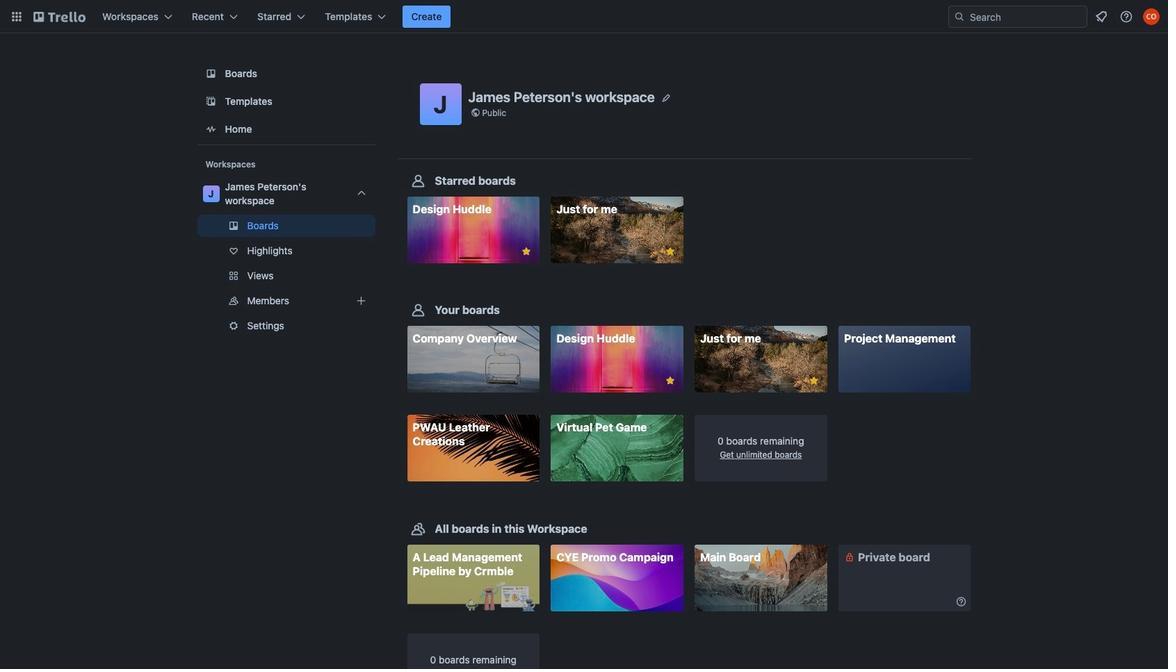 Task type: describe. For each thing, give the bounding box(es) containing it.
sm image
[[843, 551, 857, 565]]

home image
[[203, 121, 219, 138]]

template board image
[[203, 93, 219, 110]]

open information menu image
[[1120, 10, 1134, 24]]

Search field
[[966, 7, 1087, 26]]

add image
[[353, 293, 370, 310]]

board image
[[203, 65, 219, 82]]



Task type: vqa. For each thing, say whether or not it's contained in the screenshot.
sm icon
yes



Task type: locate. For each thing, give the bounding box(es) containing it.
primary element
[[0, 0, 1169, 33]]

search image
[[954, 11, 966, 22]]

christina overa (christinaovera) image
[[1144, 8, 1160, 25]]

sm image
[[955, 595, 969, 609]]

back to home image
[[33, 6, 86, 28]]

0 notifications image
[[1093, 8, 1110, 25]]

click to unstar this board. it will be removed from your starred list. image
[[520, 246, 533, 258], [664, 246, 677, 258], [664, 375, 677, 388], [808, 375, 821, 388]]



